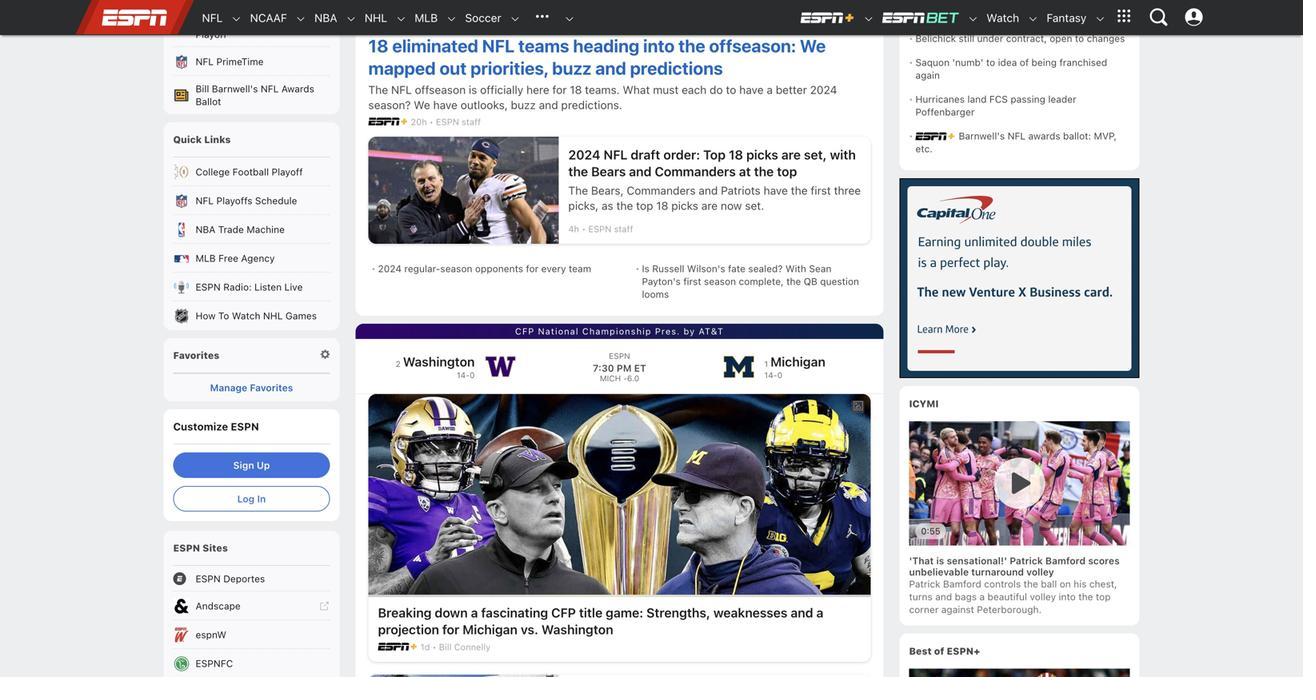 Task type: vqa. For each thing, say whether or not it's contained in the screenshot.
placed to the middle
no



Task type: describe. For each thing, give the bounding box(es) containing it.
the right as
[[617, 199, 634, 213]]

to
[[218, 311, 229, 322]]

qb
[[804, 276, 818, 287]]

0 vertical spatial espn staff
[[436, 117, 481, 127]]

projection
[[378, 623, 439, 638]]

passing
[[1011, 94, 1046, 105]]

1 vertical spatial have
[[434, 98, 458, 112]]

top
[[704, 147, 726, 162]]

0 horizontal spatial staff
[[462, 117, 481, 127]]

customize espn
[[173, 421, 259, 433]]

against
[[942, 605, 975, 616]]

season inside is russell wilson's fate sealed? with sean payton's first season complete, the qb question looms
[[704, 276, 737, 287]]

espnw link
[[164, 621, 340, 650]]

mlb for mlb
[[415, 11, 438, 24]]

nfl inside 2024 nfl draft order: top 18 picks are set, with the bears and commanders at the top the bears, commanders and patriots have the first three picks, as the top 18 picks are now set.
[[604, 147, 628, 162]]

a right weaknesses
[[817, 606, 824, 621]]

espnfc link
[[164, 650, 340, 678]]

officially
[[480, 83, 524, 96]]

espn up sign
[[231, 421, 259, 433]]

the down set,
[[791, 184, 808, 197]]

to inside rivera fired; ex-gms to lead washington overhaul
[[1011, 0, 1020, 7]]

offseason:
[[710, 35, 797, 56]]

how
[[196, 311, 216, 322]]

manage favorites link
[[173, 383, 330, 394]]

espn left sites
[[173, 543, 200, 554]]

still
[[959, 33, 975, 44]]

espn inside the espn radio: listen live link
[[196, 282, 221, 293]]

lead
[[1023, 0, 1042, 7]]

on
[[1060, 579, 1072, 590]]

opponents
[[475, 263, 524, 275]]

bill connelly
[[439, 643, 491, 653]]

to inside saquon 'numb' to idea of being franchised again
[[987, 57, 996, 68]]

playoff inside college football playoff link
[[272, 166, 303, 178]]

barnwell's nfl awards ballot: mvp, etc. link
[[916, 124, 1131, 161]]

listen
[[255, 282, 282, 293]]

pm
[[617, 363, 632, 374]]

2
[[396, 360, 401, 369]]

barnwell's inside 'bill barnwell's nfl awards ballot'
[[212, 83, 258, 94]]

1
[[765, 360, 769, 369]]

14- for washington
[[457, 371, 470, 380]]

and inside "'that is sensational!' patrick bamford scores unbelievable turnaround volley patrick bamford controls the ball on his chest, turns and bags a beautiful volley into the top corner against peterborough."
[[936, 592, 953, 603]]

1 vertical spatial patrick
[[910, 579, 941, 590]]

nba link
[[307, 1, 337, 35]]

land
[[968, 94, 987, 105]]

with
[[830, 147, 856, 162]]

1 vertical spatial volley
[[1031, 592, 1057, 603]]

title
[[579, 606, 603, 621]]

4h
[[569, 224, 580, 235]]

playoffs
[[216, 195, 253, 207]]

nba for nba trade machine
[[196, 224, 216, 235]]

priorities,
[[471, 58, 549, 78]]

2024 for picks
[[569, 147, 601, 162]]

again
[[916, 70, 941, 81]]

1 vertical spatial of
[[935, 646, 945, 657]]

his
[[1074, 579, 1087, 590]]

mlb free agency link
[[164, 244, 340, 273]]

trade
[[218, 224, 244, 235]]

barnwell's nfl awards ballot: mvp, etc.
[[916, 130, 1117, 154]]

0 horizontal spatial football
[[233, 166, 269, 178]]

breaking
[[378, 606, 432, 621]]

watch link
[[979, 1, 1020, 35]]

espn inside the espn 7:30 pm et mich -6.0
[[609, 352, 631, 361]]

set.
[[745, 199, 765, 213]]

rivera fired; ex-gms to lead washington overhaul
[[916, 0, 1098, 20]]

1 michigan 14-0
[[765, 355, 826, 380]]

first inside 2024 nfl draft order: top 18 picks are set, with the bears and commanders at the top the bears, commanders and patriots have the first three picks, as the top 18 picks are now set.
[[811, 184, 831, 197]]

1 horizontal spatial picks
[[747, 147, 779, 162]]

michigan inside breaking down a fascinating cfp title game: strengths, weaknesses and a projection for michigan vs. washington
[[463, 623, 518, 638]]

sign up button
[[173, 453, 330, 479]]

for inside breaking down a fascinating cfp title game: strengths, weaknesses and a projection for michigan vs. washington
[[443, 623, 460, 638]]

team
[[569, 263, 592, 275]]

'that is sensational!' patrick bamford scores unbelievable turnaround volley link
[[910, 556, 1120, 578]]

1 vertical spatial favorites
[[250, 383, 293, 394]]

'that
[[910, 556, 934, 567]]

sensational!'
[[947, 556, 1008, 567]]

and inside breaking down a fascinating cfp title game: strengths, weaknesses and a projection for michigan vs. washington
[[791, 606, 814, 621]]

bill for bill barnwell's nfl awards ballot
[[196, 83, 209, 94]]

and down draft
[[629, 164, 652, 179]]

nfl playoffs schedule
[[196, 195, 297, 207]]

looms
[[642, 289, 670, 300]]

fantasy link
[[1039, 1, 1087, 35]]

teams.
[[585, 83, 620, 96]]

1 horizontal spatial watch
[[987, 11, 1020, 24]]

ex-
[[973, 0, 988, 7]]

patriots
[[721, 184, 761, 197]]

strengths,
[[647, 606, 711, 621]]

connelly
[[454, 643, 491, 653]]

log in button
[[173, 487, 330, 512]]

wilson's
[[688, 263, 726, 275]]

nhl link
[[357, 1, 387, 35]]

1 vertical spatial buzz
[[511, 98, 536, 112]]

the inside inside the college football playoff
[[225, 16, 243, 27]]

0 horizontal spatial watch
[[232, 311, 261, 322]]

barnwell's inside the "barnwell's nfl awards ballot: mvp, etc."
[[959, 130, 1006, 142]]

0 vertical spatial top
[[777, 164, 798, 179]]

log
[[237, 494, 255, 505]]

1 vertical spatial staff
[[614, 224, 634, 235]]

belichick
[[916, 33, 957, 44]]

by
[[684, 327, 696, 337]]

18 up mapped
[[369, 35, 389, 56]]

washington inside breaking down a fascinating cfp title game: strengths, weaknesses and a projection for michigan vs. washington
[[542, 623, 614, 638]]

and down here
[[539, 98, 558, 112]]

is russell wilson's fate sealed? with sean payton's first season complete, the qb question looms
[[642, 263, 860, 300]]

1d
[[421, 643, 430, 653]]

advertisement region
[[900, 179, 1140, 379]]

college football playoff
[[196, 166, 303, 178]]

unbelievable
[[910, 567, 969, 578]]

espn+
[[947, 646, 981, 657]]

nfl inside the "barnwell's nfl awards ballot: mvp, etc."
[[1008, 130, 1026, 142]]

franchised
[[1060, 57, 1108, 68]]

1 vertical spatial college
[[196, 166, 230, 178]]

idea
[[999, 57, 1018, 68]]

inside the college football playoff
[[196, 16, 319, 40]]

quick links
[[173, 134, 231, 145]]

vs.
[[521, 623, 539, 638]]

1 vertical spatial commanders
[[627, 184, 696, 197]]

games
[[286, 311, 317, 322]]

turns
[[910, 592, 933, 603]]

ballot:
[[1064, 130, 1092, 142]]

the inside is russell wilson's fate sealed? with sean payton's first season complete, the qb question looms
[[787, 276, 802, 287]]

russell
[[653, 263, 685, 275]]

0 horizontal spatial nhl
[[263, 311, 283, 322]]

teams
[[519, 35, 570, 56]]

washington inside rivera fired; ex-gms to lead washington overhaul
[[1045, 0, 1098, 7]]

18 up at
[[729, 147, 744, 162]]

pres.
[[655, 327, 681, 337]]

the left bears
[[569, 164, 588, 179]]

football inside inside the college football playoff
[[282, 16, 319, 27]]

customize
[[173, 421, 228, 433]]

schedule
[[255, 195, 297, 207]]

2024 inside 18 eliminated nfl teams heading into the offseason: we mapped out priorities, buzz and predictions the nfl offseason is officially here for 18 teams. what must each do to have a better 2024 season? we have outlooks, buzz and predictions.
[[811, 83, 838, 96]]

free
[[219, 253, 239, 264]]

first inside is russell wilson's fate sealed? with sean payton's first season complete, the qb question looms
[[684, 276, 702, 287]]



Task type: locate. For each thing, give the bounding box(es) containing it.
favorites right manage
[[250, 383, 293, 394]]

1 horizontal spatial are
[[782, 147, 801, 162]]

0 horizontal spatial mlb
[[196, 253, 216, 264]]

0 horizontal spatial 2024
[[378, 263, 402, 275]]

and
[[596, 58, 627, 78], [539, 98, 558, 112], [629, 164, 652, 179], [699, 184, 718, 197], [936, 592, 953, 603], [791, 606, 814, 621]]

of
[[1020, 57, 1030, 68], [935, 646, 945, 657]]

1 vertical spatial the
[[369, 83, 388, 96]]

commanders down draft
[[627, 184, 696, 197]]

espn staff
[[436, 117, 481, 127], [589, 224, 634, 235]]

playoff down 'inside' at the left top
[[196, 29, 227, 40]]

of inside saquon 'numb' to idea of being franchised again
[[1020, 57, 1030, 68]]

michigan inside "1 michigan 14-0"
[[771, 355, 826, 370]]

patrick
[[1010, 556, 1044, 567], [910, 579, 941, 590]]

0 vertical spatial favorites
[[173, 350, 220, 361]]

rivera fired; ex-gms to lead washington overhaul link
[[916, 0, 1131, 26]]

washington down title
[[542, 623, 614, 638]]

0 horizontal spatial we
[[414, 98, 430, 112]]

sean
[[810, 263, 832, 275]]

for inside 18 eliminated nfl teams heading into the offseason: we mapped out priorities, buzz and predictions the nfl offseason is officially here for 18 teams. what must each do to have a better 2024 season? we have outlooks, buzz and predictions.
[[553, 83, 567, 96]]

nfl inside 'bill barnwell's nfl awards ballot'
[[261, 83, 279, 94]]

mlb
[[415, 11, 438, 24], [196, 253, 216, 264]]

0 vertical spatial is
[[469, 83, 477, 96]]

in
[[257, 494, 266, 505]]

payton's
[[642, 276, 681, 287]]

the right at
[[755, 164, 774, 179]]

into up predictions
[[644, 35, 675, 56]]

0 vertical spatial bill
[[196, 83, 209, 94]]

1 vertical spatial espn staff
[[589, 224, 634, 235]]

14- for michigan
[[765, 371, 778, 380]]

predictions
[[630, 58, 723, 78]]

watch down gms on the right top of page
[[987, 11, 1020, 24]]

college inside inside the college football playoff
[[245, 16, 280, 27]]

machine
[[247, 224, 285, 235]]

2 vertical spatial have
[[764, 184, 788, 197]]

andscape
[[196, 601, 241, 612]]

have down offseason
[[434, 98, 458, 112]]

2 vertical spatial top
[[1097, 592, 1111, 603]]

18 up predictions.
[[570, 83, 582, 96]]

of right best
[[935, 646, 945, 657]]

is inside 18 eliminated nfl teams heading into the offseason: we mapped out priorities, buzz and predictions the nfl offseason is officially here for 18 teams. what must each do to have a better 2024 season? we have outlooks, buzz and predictions.
[[469, 83, 477, 96]]

bill right '1d'
[[439, 643, 452, 653]]

nba left trade
[[196, 224, 216, 235]]

first down 'wilson's'
[[684, 276, 702, 287]]

1 horizontal spatial buzz
[[552, 58, 592, 78]]

regular-
[[405, 263, 441, 275]]

2024 nfl draft order: top 18 picks are set, with the bears and commanders at the top the bears, commanders and patriots have the first three picks, as the top 18 picks are now set.
[[569, 147, 861, 213]]

1 horizontal spatial for
[[526, 263, 539, 275]]

playoff up schedule
[[272, 166, 303, 178]]

open
[[1050, 33, 1073, 44]]

season
[[441, 263, 473, 275], [704, 276, 737, 287]]

1 vertical spatial football
[[233, 166, 269, 178]]

ballot
[[196, 96, 221, 107]]

buzz down teams
[[552, 58, 592, 78]]

have right do
[[740, 83, 764, 96]]

into inside 18 eliminated nfl teams heading into the offseason: we mapped out priorities, buzz and predictions the nfl offseason is officially here for 18 teams. what must each do to have a better 2024 season? we have outlooks, buzz and predictions.
[[644, 35, 675, 56]]

as
[[602, 199, 614, 213]]

0 inside "1 michigan 14-0"
[[778, 371, 783, 380]]

0 horizontal spatial top
[[637, 199, 654, 213]]

nhl left mlb link
[[365, 11, 387, 24]]

1 vertical spatial bamford
[[944, 579, 982, 590]]

1 horizontal spatial 2024
[[569, 147, 601, 162]]

2024
[[811, 83, 838, 96], [569, 147, 601, 162], [378, 263, 402, 275]]

0 vertical spatial watch
[[987, 11, 1020, 24]]

espn radio: listen live
[[196, 282, 303, 293]]

1 horizontal spatial we
[[800, 35, 826, 56]]

a inside "'that is sensational!' patrick bamford scores unbelievable turnaround volley patrick bamford controls the ball on his chest, turns and bags a beautiful volley into the top corner against peterborough."
[[980, 592, 985, 603]]

sites
[[203, 543, 228, 554]]

to left idea
[[987, 57, 996, 68]]

0 horizontal spatial season
[[441, 263, 473, 275]]

1 horizontal spatial washington
[[542, 623, 614, 638]]

0 horizontal spatial college
[[196, 166, 230, 178]]

awards
[[1029, 130, 1061, 142]]

bill inside 'bill barnwell's nfl awards ballot'
[[196, 83, 209, 94]]

0 vertical spatial commanders
[[655, 164, 736, 179]]

into down on
[[1059, 592, 1076, 603]]

2024 for team
[[378, 263, 402, 275]]

the inside 18 eliminated nfl teams heading into the offseason: we mapped out priorities, buzz and predictions the nfl offseason is officially here for 18 teams. what must each do to have a better 2024 season? we have outlooks, buzz and predictions.
[[369, 83, 388, 96]]

espn staff down outlooks,
[[436, 117, 481, 127]]

14- inside the 2 washington 14-0
[[457, 371, 470, 380]]

the up predictions
[[679, 35, 706, 56]]

nhl left 'games'
[[263, 311, 283, 322]]

0 vertical spatial we
[[800, 35, 826, 56]]

ncaaf
[[250, 11, 287, 24]]

6.0
[[628, 374, 640, 383]]

0 horizontal spatial nba
[[196, 224, 216, 235]]

0 vertical spatial bamford
[[1046, 556, 1086, 567]]

michigan right 1
[[771, 355, 826, 370]]

cfp inside breaking down a fascinating cfp title game: strengths, weaknesses and a projection for michigan vs. washington
[[552, 606, 576, 621]]

espn staff down as
[[589, 224, 634, 235]]

0 for michigan
[[778, 371, 783, 380]]

1 vertical spatial are
[[702, 199, 718, 213]]

1 horizontal spatial nhl
[[365, 11, 387, 24]]

favorites
[[173, 350, 220, 361], [250, 383, 293, 394]]

0 horizontal spatial bill
[[196, 83, 209, 94]]

2024 regular-season opponents for every team link
[[378, 257, 620, 281]]

0 horizontal spatial favorites
[[173, 350, 220, 361]]

barnwell's
[[212, 83, 258, 94], [959, 130, 1006, 142]]

2 0 from the left
[[778, 371, 783, 380]]

outlooks,
[[461, 98, 508, 112]]

1 14- from the left
[[457, 371, 470, 380]]

commanders
[[655, 164, 736, 179], [627, 184, 696, 197]]

2 14- from the left
[[765, 371, 778, 380]]

is inside "'that is sensational!' patrick bamford scores unbelievable turnaround volley patrick bamford controls the ball on his chest, turns and bags a beautiful volley into the top corner against peterborough."
[[937, 556, 945, 567]]

1 vertical spatial first
[[684, 276, 702, 287]]

cfp left national
[[515, 327, 535, 337]]

2 horizontal spatial top
[[1097, 592, 1111, 603]]

picks up at
[[747, 147, 779, 162]]

bamford up "bags" in the right bottom of the page
[[944, 579, 982, 590]]

top right as
[[637, 199, 654, 213]]

espn sites
[[173, 543, 228, 554]]

1 horizontal spatial michigan
[[771, 355, 826, 370]]

mlb up eliminated
[[415, 11, 438, 24]]

espn right the 20h
[[436, 117, 459, 127]]

and down heading
[[596, 58, 627, 78]]

espn inside espn deportes link
[[196, 574, 221, 585]]

0 vertical spatial playoff
[[196, 29, 227, 40]]

1 vertical spatial is
[[937, 556, 945, 567]]

manage favorites
[[210, 383, 293, 394]]

a inside 18 eliminated nfl teams heading into the offseason: we mapped out priorities, buzz and predictions the nfl offseason is officially here for 18 teams. what must each do to have a better 2024 season? we have outlooks, buzz and predictions.
[[767, 83, 773, 96]]

0 horizontal spatial patrick
[[910, 579, 941, 590]]

0 vertical spatial season
[[441, 263, 473, 275]]

the inside 2024 nfl draft order: top 18 picks are set, with the bears and commanders at the top the bears, commanders and patriots have the first three picks, as the top 18 picks are now set.
[[569, 184, 588, 197]]

college down links
[[196, 166, 230, 178]]

top right at
[[777, 164, 798, 179]]

offseason
[[415, 83, 466, 96]]

bamford up on
[[1046, 556, 1086, 567]]

being
[[1032, 57, 1057, 68]]

1 vertical spatial into
[[1059, 592, 1076, 603]]

espn up pm
[[609, 352, 631, 361]]

0 vertical spatial nhl
[[365, 11, 387, 24]]

0 horizontal spatial first
[[684, 276, 702, 287]]

and up against
[[936, 592, 953, 603]]

season left 'opponents'
[[441, 263, 473, 275]]

favorites down how
[[173, 350, 220, 361]]

nba left nhl link
[[315, 11, 337, 24]]

is
[[642, 263, 650, 275]]

a right down
[[471, 606, 478, 621]]

volley
[[1027, 567, 1055, 578], [1031, 592, 1057, 603]]

0 vertical spatial of
[[1020, 57, 1030, 68]]

staff down bears, in the left of the page
[[614, 224, 634, 235]]

0 vertical spatial are
[[782, 147, 801, 162]]

washington inside the 2 washington 14-0
[[403, 355, 475, 370]]

soccer link
[[457, 1, 502, 35]]

beautiful
[[988, 592, 1028, 603]]

deportes
[[223, 574, 265, 585]]

1 horizontal spatial favorites
[[250, 383, 293, 394]]

log in
[[237, 494, 266, 505]]

1 horizontal spatial season
[[704, 276, 737, 287]]

nfl playoffs schedule link
[[164, 187, 340, 215]]

1 horizontal spatial 0
[[778, 371, 783, 380]]

0 horizontal spatial barnwell's
[[212, 83, 258, 94]]

nfl
[[202, 11, 223, 24], [482, 35, 515, 56], [196, 56, 214, 67], [261, 83, 279, 94], [391, 83, 412, 96], [1008, 130, 1026, 142], [604, 147, 628, 162], [196, 195, 214, 207]]

inside the college football playoff link
[[164, 9, 340, 47]]

1 vertical spatial picks
[[672, 199, 699, 213]]

picks,
[[569, 199, 599, 213]]

espn down as
[[589, 224, 612, 235]]

first left three
[[811, 184, 831, 197]]

washington right the 2
[[403, 355, 475, 370]]

0 vertical spatial patrick
[[1010, 556, 1044, 567]]

for right here
[[553, 83, 567, 96]]

2024 right better
[[811, 83, 838, 96]]

mapped
[[369, 58, 436, 78]]

the inside 18 eliminated nfl teams heading into the offseason: we mapped out priorities, buzz and predictions the nfl offseason is officially here for 18 teams. what must each do to have a better 2024 season? we have outlooks, buzz and predictions.
[[679, 35, 706, 56]]

1 horizontal spatial patrick
[[1010, 556, 1044, 567]]

1 horizontal spatial mlb
[[415, 11, 438, 24]]

best
[[910, 646, 932, 657]]

to left lead
[[1011, 0, 1020, 7]]

0 vertical spatial 2024
[[811, 83, 838, 96]]

are left set,
[[782, 147, 801, 162]]

espn right font before "image"
[[196, 574, 221, 585]]

0 horizontal spatial is
[[469, 83, 477, 96]]

to inside 18 eliminated nfl teams heading into the offseason: we mapped out priorities, buzz and predictions the nfl offseason is officially here for 18 teams. what must each do to have a better 2024 season? we have outlooks, buzz and predictions.
[[726, 83, 737, 96]]

font before image
[[173, 573, 189, 586]]

season down 'wilson's'
[[704, 276, 737, 287]]

1 vertical spatial top
[[637, 199, 654, 213]]

1 horizontal spatial football
[[282, 16, 319, 27]]

0 inside the 2 washington 14-0
[[470, 371, 475, 380]]

volley down ball
[[1031, 592, 1057, 603]]

1 horizontal spatial 14-
[[765, 371, 778, 380]]

2024 inside 2024 nfl draft order: top 18 picks are set, with the bears and commanders at the top the bears, commanders and patriots have the first three picks, as the top 18 picks are now set.
[[569, 147, 601, 162]]

are left now
[[702, 199, 718, 213]]

radio:
[[223, 282, 252, 293]]

0 vertical spatial cfp
[[515, 327, 535, 337]]

a right "bags" in the right bottom of the page
[[980, 592, 985, 603]]

2024 regular-season opponents for every team
[[378, 263, 592, 275]]

mvp,
[[1095, 130, 1117, 142]]

barnwell's down primetime
[[212, 83, 258, 94]]

and right weaknesses
[[791, 606, 814, 621]]

espn deportes link
[[164, 567, 340, 592]]

is right 'that
[[937, 556, 945, 567]]

top down chest,
[[1097, 592, 1111, 603]]

2 horizontal spatial washington
[[1045, 0, 1098, 7]]

belichick still under contract, open to changes link
[[916, 26, 1131, 50]]

college up nfl primetime link on the top left of page
[[245, 16, 280, 27]]

0 horizontal spatial playoff
[[196, 29, 227, 40]]

sign
[[233, 460, 254, 471]]

1 vertical spatial for
[[526, 263, 539, 275]]

0 vertical spatial mlb
[[415, 11, 438, 24]]

sealed?
[[749, 263, 783, 275]]

fascinating
[[481, 606, 549, 621]]

top inside "'that is sensational!' patrick bamford scores unbelievable turnaround volley patrick bamford controls the ball on his chest, turns and bags a beautiful volley into the top corner against peterborough."
[[1097, 592, 1111, 603]]

michigan up connelly
[[463, 623, 518, 638]]

for left every
[[526, 263, 539, 275]]

the up picks,
[[569, 184, 588, 197]]

1 vertical spatial bill
[[439, 643, 452, 653]]

to inside 'link'
[[1076, 33, 1085, 44]]

2 vertical spatial for
[[443, 623, 460, 638]]

and left patriots
[[699, 184, 718, 197]]

18
[[369, 35, 389, 56], [570, 83, 582, 96], [729, 147, 744, 162], [657, 199, 669, 213]]

for
[[553, 83, 567, 96], [526, 263, 539, 275], [443, 623, 460, 638]]

volley up ball
[[1027, 567, 1055, 578]]

bill barnwell's nfl awards ballot link
[[164, 76, 340, 114]]

we
[[800, 35, 826, 56], [414, 98, 430, 112]]

1 horizontal spatial top
[[777, 164, 798, 179]]

nfl primetime
[[196, 56, 264, 67]]

we up better
[[800, 35, 826, 56]]

have inside 2024 nfl draft order: top 18 picks are set, with the bears and commanders at the top the bears, commanders and patriots have the first three picks, as the top 18 picks are now set.
[[764, 184, 788, 197]]

1 0 from the left
[[470, 371, 475, 380]]

0 horizontal spatial michigan
[[463, 623, 518, 638]]

1 horizontal spatial nba
[[315, 11, 337, 24]]

the up season?
[[369, 83, 388, 96]]

0:55
[[922, 527, 941, 537]]

0 vertical spatial volley
[[1027, 567, 1055, 578]]

nba trade machine
[[196, 224, 285, 235]]

michigan
[[771, 355, 826, 370], [463, 623, 518, 638]]

0 horizontal spatial cfp
[[515, 327, 535, 337]]

picks left now
[[672, 199, 699, 213]]

ncaaf link
[[242, 1, 287, 35]]

1 vertical spatial watch
[[232, 311, 261, 322]]

nba for nba
[[315, 11, 337, 24]]

eliminated
[[392, 35, 479, 56]]

0 horizontal spatial into
[[644, 35, 675, 56]]

have
[[740, 83, 764, 96], [434, 98, 458, 112], [764, 184, 788, 197]]

14-
[[457, 371, 470, 380], [765, 371, 778, 380]]

set,
[[804, 147, 827, 162]]

playoff inside inside the college football playoff
[[196, 29, 227, 40]]

cfp left title
[[552, 606, 576, 621]]

14- inside "1 michigan 14-0"
[[765, 371, 778, 380]]

national
[[538, 327, 579, 337]]

the down with
[[787, 276, 802, 287]]

0 vertical spatial college
[[245, 16, 280, 27]]

'numb'
[[953, 57, 984, 68]]

0 vertical spatial barnwell's
[[212, 83, 258, 94]]

bill for bill connelly
[[439, 643, 452, 653]]

0 horizontal spatial picks
[[672, 199, 699, 213]]

mlb left free
[[196, 253, 216, 264]]

with
[[786, 263, 807, 275]]

washington up fantasy
[[1045, 0, 1098, 7]]

buzz down here
[[511, 98, 536, 112]]

to right the open
[[1076, 33, 1085, 44]]

staff down outlooks,
[[462, 117, 481, 127]]

gms
[[988, 0, 1008, 7]]

0 vertical spatial first
[[811, 184, 831, 197]]

college football playoff link
[[164, 158, 340, 187]]

top
[[777, 164, 798, 179], [637, 199, 654, 213], [1097, 592, 1111, 603]]

0 horizontal spatial bamford
[[944, 579, 982, 590]]

is up outlooks,
[[469, 83, 477, 96]]

espnw
[[196, 630, 227, 641]]

commanders down the order:
[[655, 164, 736, 179]]

18 down draft
[[657, 199, 669, 213]]

0 for washington
[[470, 371, 475, 380]]

to right do
[[726, 83, 737, 96]]

bill barnwell's nfl awards ballot
[[196, 83, 315, 107]]

espn up how
[[196, 282, 221, 293]]

2 horizontal spatial for
[[553, 83, 567, 96]]

washington
[[1045, 0, 1098, 7], [403, 355, 475, 370], [542, 623, 614, 638]]

1 vertical spatial nba
[[196, 224, 216, 235]]

nba trade machine link
[[164, 215, 340, 244]]

have up set. on the right top of the page
[[764, 184, 788, 197]]

1 vertical spatial mlb
[[196, 253, 216, 264]]

1 horizontal spatial bamford
[[1046, 556, 1086, 567]]

1 horizontal spatial barnwell's
[[959, 130, 1006, 142]]

the down his
[[1079, 592, 1094, 603]]

a
[[767, 83, 773, 96], [980, 592, 985, 603], [471, 606, 478, 621], [817, 606, 824, 621]]

of right idea
[[1020, 57, 1030, 68]]

a left better
[[767, 83, 773, 96]]

0 vertical spatial have
[[740, 83, 764, 96]]

2 vertical spatial the
[[569, 184, 588, 197]]

bill up ballot
[[196, 83, 209, 94]]

mlb for mlb free agency
[[196, 253, 216, 264]]

1 horizontal spatial staff
[[614, 224, 634, 235]]

0 horizontal spatial are
[[702, 199, 718, 213]]

the right 'inside' at the left top
[[225, 16, 243, 27]]

ball
[[1042, 579, 1058, 590]]

for down down
[[443, 623, 460, 638]]

the left ball
[[1024, 579, 1039, 590]]

the
[[225, 16, 243, 27], [369, 83, 388, 96], [569, 184, 588, 197]]

2024 left regular-
[[378, 263, 402, 275]]

1 vertical spatial nhl
[[263, 311, 283, 322]]

agency
[[241, 253, 275, 264]]

how to watch nhl games link
[[164, 302, 340, 331]]

0 vertical spatial buzz
[[552, 58, 592, 78]]

nfl primetime link
[[164, 47, 340, 76]]

1 vertical spatial cfp
[[552, 606, 576, 621]]

into inside "'that is sensational!' patrick bamford scores unbelievable turnaround volley patrick bamford controls the ball on his chest, turns and bags a beautiful volley into the top corner against peterborough."
[[1059, 592, 1076, 603]]

0 vertical spatial michigan
[[771, 355, 826, 370]]

2024 up bears
[[569, 147, 601, 162]]

we up the 20h
[[414, 98, 430, 112]]

out
[[440, 58, 467, 78]]

at
[[739, 164, 751, 179]]

primetime
[[216, 56, 264, 67]]

mich
[[600, 374, 621, 383]]

0 horizontal spatial the
[[225, 16, 243, 27]]

1 horizontal spatial college
[[245, 16, 280, 27]]

at&t
[[699, 327, 724, 337]]

0 vertical spatial picks
[[747, 147, 779, 162]]

patrick up ball
[[1010, 556, 1044, 567]]

1 vertical spatial we
[[414, 98, 430, 112]]



